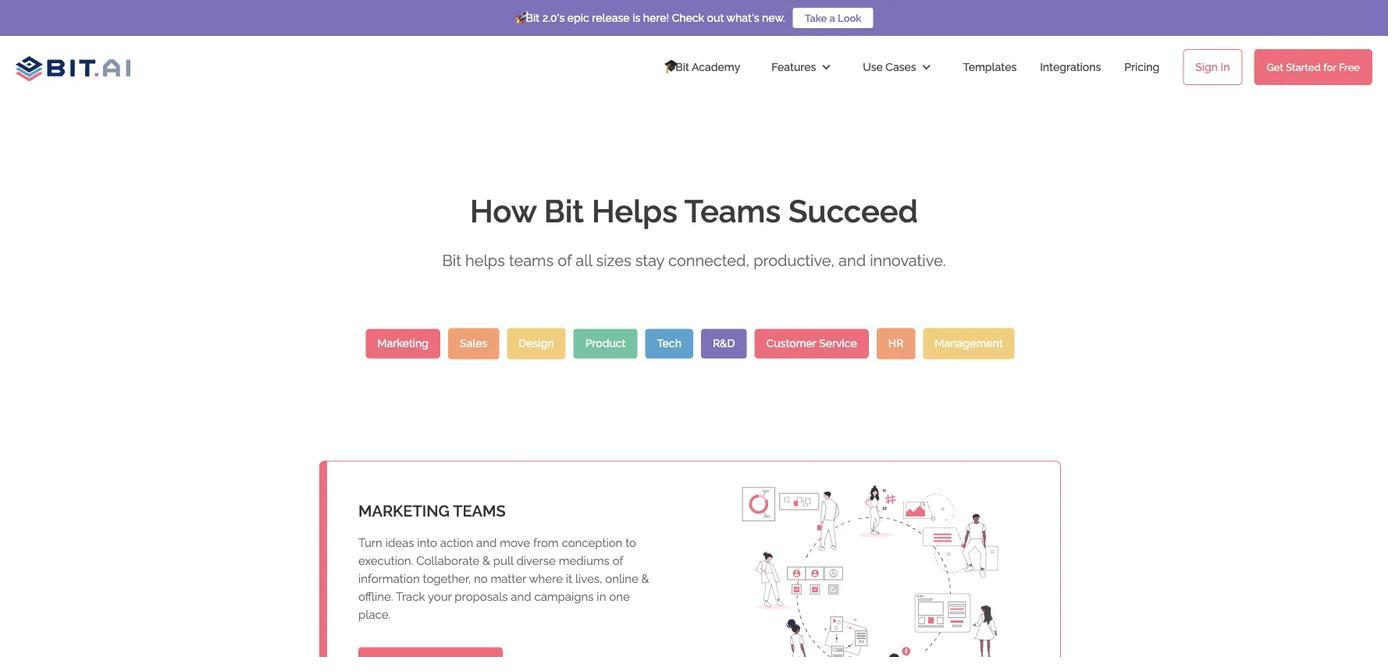 Task type: vqa. For each thing, say whether or not it's contained in the screenshot.
Bit Documents Can Also Be Embedded Onto Any Website! Here'S Is Bit Document That You Can Interact With And See In It'S Entirety:
no



Task type: describe. For each thing, give the bounding box(es) containing it.
marketing
[[358, 502, 450, 520]]

🎓bit academy link
[[649, 44, 756, 91]]

turn
[[358, 536, 382, 550]]

r&d
[[713, 337, 735, 350]]

ideas
[[385, 536, 414, 550]]

sales
[[460, 337, 487, 350]]

for
[[1324, 61, 1336, 73]]

succeed
[[789, 193, 918, 230]]

🚀bit 2.0's epic release is here! check out what's new.
[[515, 11, 785, 24]]

tech link
[[645, 329, 693, 359]]

in
[[1221, 61, 1230, 73]]

teams
[[684, 193, 781, 230]]

customer
[[766, 337, 816, 350]]

it
[[566, 572, 572, 586]]

one
[[609, 590, 630, 604]]

hr
[[888, 337, 904, 350]]

track
[[396, 590, 425, 604]]

diverse
[[516, 554, 556, 568]]

design link
[[507, 328, 566, 360]]

templates link
[[948, 44, 1032, 91]]

academy
[[692, 61, 740, 73]]

place.
[[358, 608, 391, 622]]

epic
[[567, 11, 589, 24]]

cases
[[886, 61, 916, 73]]

1 horizontal spatial and
[[511, 590, 531, 604]]

sales link
[[448, 328, 499, 360]]

teams
[[509, 251, 554, 269]]

sign in link
[[1183, 49, 1243, 85]]

1 horizontal spatial bit
[[544, 193, 584, 230]]

use cases button
[[847, 44, 948, 91]]

🎓bit
[[665, 61, 689, 73]]

here!
[[643, 11, 669, 24]]

features
[[772, 61, 816, 73]]

lives,
[[575, 572, 602, 586]]

in
[[597, 590, 606, 604]]

into
[[417, 536, 437, 550]]

hr link
[[877, 328, 915, 360]]

1 vertical spatial and
[[476, 536, 497, 550]]

innovative.
[[870, 251, 946, 269]]

r&d link
[[701, 329, 747, 359]]

where
[[529, 572, 563, 586]]

1 vertical spatial bit
[[442, 251, 461, 269]]

marketing teams
[[358, 502, 506, 520]]

🚀bit
[[515, 11, 540, 24]]

management
[[935, 337, 1003, 350]]

integrations
[[1040, 61, 1101, 73]]

0 horizontal spatial of
[[558, 251, 572, 269]]

execution.
[[358, 554, 413, 568]]

teams
[[453, 502, 506, 520]]

mediums
[[559, 554, 610, 568]]

design
[[519, 337, 554, 350]]

online
[[605, 572, 639, 586]]

customer service
[[766, 337, 857, 350]]

how bit helps teams succeed
[[470, 193, 918, 230]]

offline.
[[358, 590, 393, 604]]

product link
[[574, 329, 638, 359]]



Task type: locate. For each thing, give the bounding box(es) containing it.
information
[[358, 572, 420, 586]]

pull
[[493, 554, 513, 568]]

free
[[1339, 61, 1360, 73]]

get
[[1267, 61, 1284, 73]]

is
[[633, 11, 640, 24]]

helps
[[465, 251, 505, 269]]

0 horizontal spatial dropdown toggle image
[[821, 62, 832, 73]]

connected,
[[668, 251, 750, 269]]

and
[[839, 251, 866, 269], [476, 536, 497, 550], [511, 590, 531, 604]]

bit logo image
[[16, 52, 130, 82]]

preview of a marketing team image
[[742, 485, 1008, 657]]

how
[[470, 193, 536, 230]]

no
[[474, 572, 488, 586]]

sign in
[[1196, 61, 1230, 73]]

templates
[[963, 61, 1017, 73]]

helps
[[592, 193, 678, 230]]

service
[[819, 337, 857, 350]]

1 horizontal spatial &
[[641, 572, 649, 586]]

customer service link
[[755, 329, 869, 359]]

navigation
[[649, 44, 1388, 91]]

sign
[[1196, 61, 1218, 73]]

0 horizontal spatial bit
[[442, 251, 461, 269]]

dropdown toggle image for use cases
[[921, 62, 932, 73]]

1 horizontal spatial dropdown toggle image
[[921, 62, 932, 73]]

1 dropdown toggle image from the left
[[821, 62, 832, 73]]

what's
[[726, 11, 759, 24]]

out
[[707, 11, 724, 24]]

0 horizontal spatial and
[[476, 536, 497, 550]]

0 vertical spatial and
[[839, 251, 866, 269]]

pricing link
[[1109, 44, 1175, 91]]

dropdown toggle image right cases
[[921, 62, 932, 73]]

1 horizontal spatial of
[[613, 554, 623, 568]]

take
[[805, 12, 827, 24]]

& left pull
[[482, 554, 490, 568]]

bit helps teams of all sizes stay connected, productive, and innovative.
[[442, 251, 946, 269]]

of inside turn ideas into action and move from conception to execution. collaborate & pull diverse mediums of information together, no matter where it lives, online & offline. track your proposals and campaigns in one place.
[[613, 554, 623, 568]]

tech
[[657, 337, 682, 350]]

stay
[[635, 251, 664, 269]]

check
[[672, 11, 704, 24]]

turn ideas into action and move from conception to execution. collaborate & pull diverse mediums of information together, no matter where it lives, online & offline. track your proposals and campaigns in one place.
[[358, 536, 649, 622]]

and up pull
[[476, 536, 497, 550]]

take a look link
[[793, 8, 873, 28]]

and down succeed
[[839, 251, 866, 269]]

and down matter
[[511, 590, 531, 604]]

management link
[[923, 328, 1015, 360]]

to
[[626, 536, 636, 550]]

&
[[482, 554, 490, 568], [641, 572, 649, 586]]

0 vertical spatial of
[[558, 251, 572, 269]]

new.
[[762, 11, 785, 24]]

use
[[863, 61, 883, 73]]

product
[[585, 337, 626, 350]]

proposals
[[455, 590, 508, 604]]

action
[[440, 536, 473, 550]]

started
[[1286, 61, 1321, 73]]

marketing
[[377, 337, 429, 350]]

2.0's
[[542, 11, 565, 24]]

banner
[[0, 0, 1388, 98]]

use cases
[[863, 61, 916, 73]]

bit up "all"
[[544, 193, 584, 230]]

move
[[500, 536, 530, 550]]

2 dropdown toggle image from the left
[[921, 62, 932, 73]]

dropdown toggle image inside use cases 'popup button'
[[921, 62, 932, 73]]

conception
[[562, 536, 623, 550]]

banner containing 🚀bit 2.0's epic release is here! check out what's new.
[[0, 0, 1388, 98]]

of up online
[[613, 554, 623, 568]]

0 vertical spatial &
[[482, 554, 490, 568]]

0 vertical spatial bit
[[544, 193, 584, 230]]

sizes
[[596, 251, 631, 269]]

collaborate
[[416, 554, 479, 568]]

from
[[533, 536, 559, 550]]

dropdown toggle image
[[821, 62, 832, 73], [921, 62, 932, 73]]

dropdown toggle image for features
[[821, 62, 832, 73]]

🎓bit academy
[[665, 61, 740, 73]]

1 vertical spatial of
[[613, 554, 623, 568]]

of left "all"
[[558, 251, 572, 269]]

matter
[[491, 572, 526, 586]]

together,
[[423, 572, 471, 586]]

navigation containing 🎓bit academy
[[649, 44, 1388, 91]]

& right online
[[641, 572, 649, 586]]

dropdown toggle image inside features dropdown button
[[821, 62, 832, 73]]

integrations link
[[1032, 44, 1109, 91]]

2 horizontal spatial and
[[839, 251, 866, 269]]

2 vertical spatial and
[[511, 590, 531, 604]]

campaigns
[[534, 590, 594, 604]]

look
[[838, 12, 862, 24]]

pricing
[[1125, 61, 1160, 73]]

1 vertical spatial &
[[641, 572, 649, 586]]

productive,
[[754, 251, 835, 269]]

0 horizontal spatial &
[[482, 554, 490, 568]]

dropdown toggle image right features
[[821, 62, 832, 73]]

get started for free link
[[1254, 49, 1373, 85]]

of
[[558, 251, 572, 269], [613, 554, 623, 568]]

marketing link
[[366, 329, 440, 359]]

release
[[592, 11, 630, 24]]

bit
[[544, 193, 584, 230], [442, 251, 461, 269]]

your
[[428, 590, 452, 604]]

features button
[[756, 44, 847, 91]]

take a look
[[805, 12, 862, 24]]

get started for free
[[1267, 61, 1360, 73]]

a
[[830, 12, 835, 24]]

bit left helps
[[442, 251, 461, 269]]

all
[[576, 251, 592, 269]]



